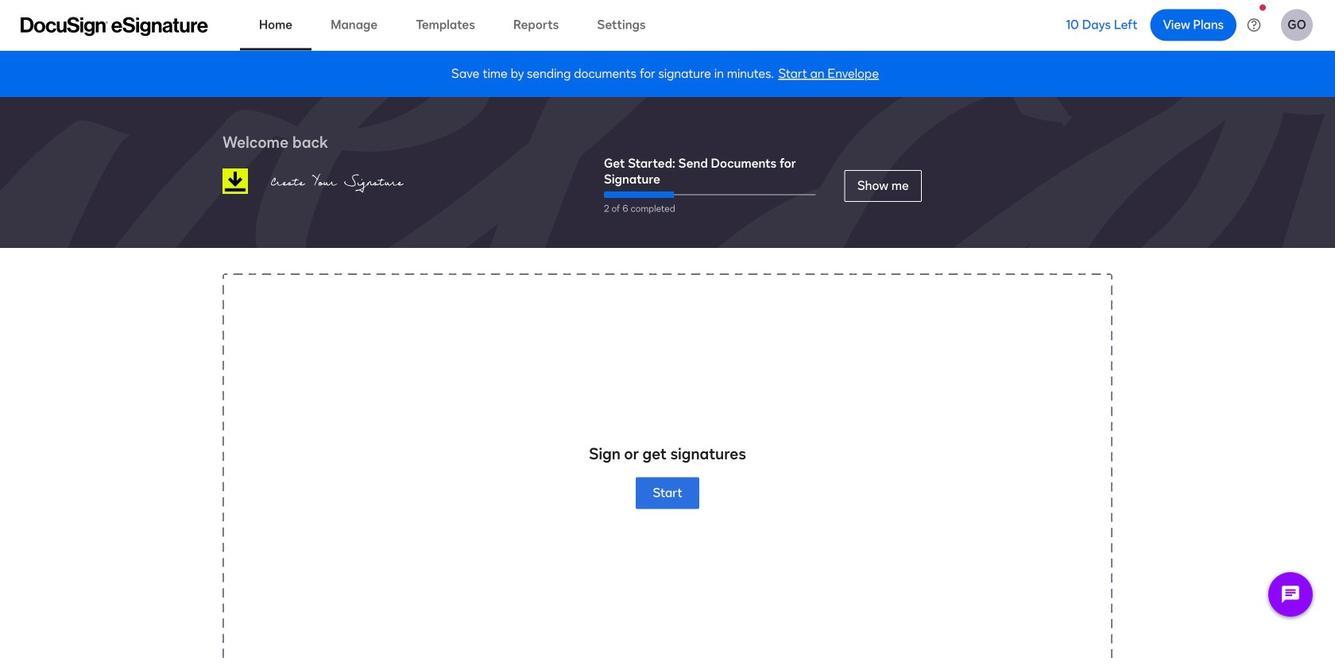 Task type: vqa. For each thing, say whether or not it's contained in the screenshot.
right MM/DD/YYYY text box
no



Task type: locate. For each thing, give the bounding box(es) containing it.
docusignlogo image
[[223, 169, 248, 194]]



Task type: describe. For each thing, give the bounding box(es) containing it.
docusign esignature image
[[21, 17, 208, 36]]



